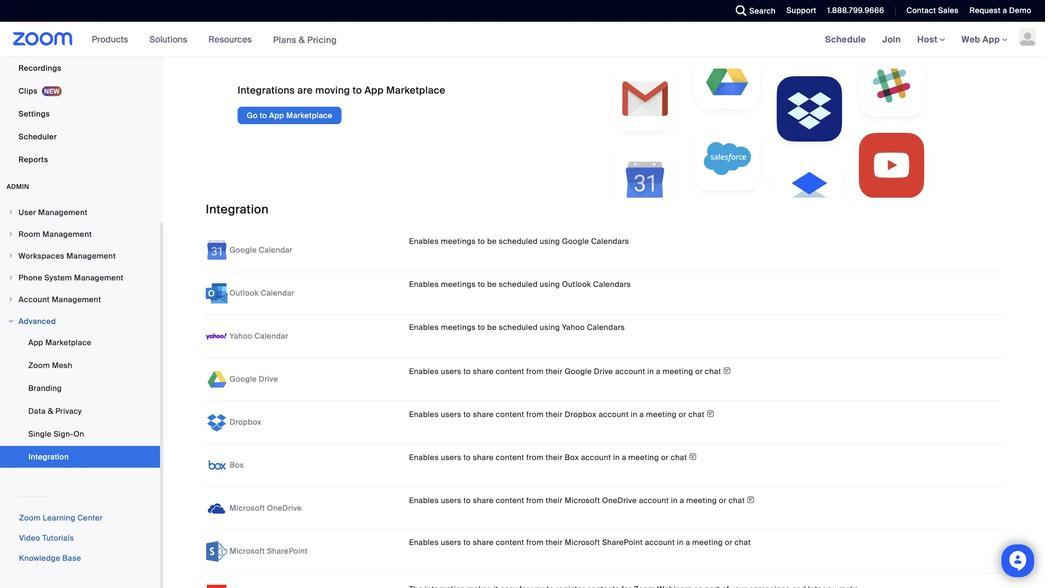 Task type: describe. For each thing, give the bounding box(es) containing it.
scheduled for google
[[499, 236, 538, 246]]

management for user management
[[38, 207, 88, 217]]

meetings for enables meetings to be scheduled using yahoo calendars
[[441, 322, 476, 333]]

integration heading
[[206, 202, 1003, 217]]

advanced menu
[[0, 332, 160, 469]]

using for yahoo
[[540, 322, 560, 333]]

admin
[[7, 182, 29, 191]]

search button
[[728, 0, 779, 22]]

account
[[19, 294, 50, 304]]

google right 'google calendar' image
[[230, 245, 257, 255]]

host button
[[918, 33, 945, 45]]

sales
[[938, 5, 959, 16]]

share for enables users to share content from their microsoft sharepoint account in a meeting or chat
[[473, 537, 494, 548]]

right image for room management
[[8, 231, 14, 237]]

marketplace image
[[557, 69, 981, 226]]

base
[[62, 553, 81, 563]]

room management menu item
[[0, 224, 160, 244]]

from for enables users to share content from their dropbox account in a meeting or chat
[[526, 409, 544, 419]]

reports link
[[0, 149, 160, 170]]

from for enables users to share content from their microsoft sharepoint account in a meeting or chat
[[526, 537, 544, 548]]

enables users to share content from their box account in a meeting or chat application
[[409, 451, 935, 463]]

right image for account
[[8, 296, 14, 303]]

their for enables users to share content from their google drive account in a meeting or chat
[[546, 366, 563, 376]]

data
[[28, 406, 46, 416]]

join
[[883, 33, 901, 45]]

join link
[[874, 22, 909, 57]]

reports
[[19, 154, 48, 164]]

enables for enables users to share content from their microsoft onedrive account in a meeting or chat
[[409, 495, 439, 505]]

contact sales
[[907, 5, 959, 16]]

schedule
[[825, 33, 866, 45]]

enables for enables users to share content from their box account in a meeting or chat
[[409, 452, 439, 462]]

contact
[[907, 5, 936, 16]]

app marketplace link
[[0, 332, 160, 353]]

privacy
[[55, 406, 82, 416]]

marketplace inside "advanced" menu
[[45, 337, 92, 347]]

enables for enables users to share content from their dropbox account in a meeting or chat
[[409, 409, 439, 419]]

request
[[970, 5, 1001, 16]]

on
[[73, 429, 84, 439]]

resources
[[209, 33, 252, 45]]

content for enables users to share content from their google drive account in a meeting or chat
[[496, 366, 524, 376]]

system
[[44, 273, 72, 283]]

knowledge
[[19, 553, 60, 563]]

version image for enables users to share content from their box account in a meeting or chat
[[689, 451, 697, 462]]

management for workspaces management
[[66, 251, 116, 261]]

search
[[750, 6, 776, 16]]

enables for enables meetings to be scheduled using outlook calendars
[[409, 279, 439, 289]]

workspaces management menu item
[[0, 246, 160, 266]]

go to app marketplace button
[[238, 107, 342, 124]]

2 horizontal spatial marketplace
[[386, 84, 446, 96]]

share for enables users to share content from their box account in a meeting or chat
[[473, 452, 494, 462]]

0 horizontal spatial sharepoint
[[267, 546, 308, 556]]

a inside enables users to share content from their box account in a meeting or chat application
[[622, 452, 626, 462]]

products button
[[92, 22, 133, 57]]

meetings for enables meetings to be scheduled using google calendars
[[441, 236, 476, 246]]

their for enables users to share content from their microsoft onedrive account in a meeting or chat
[[546, 495, 563, 505]]

content for enables users to share content from their dropbox account in a meeting or chat
[[496, 409, 524, 419]]

settings
[[19, 109, 50, 119]]

google down integration heading
[[562, 236, 589, 246]]

plans & pricing
[[273, 34, 337, 45]]

schedule link
[[817, 22, 874, 57]]

mesh
[[52, 360, 72, 370]]

share for enables users to share content from their google drive account in a meeting or chat
[[473, 366, 494, 376]]

management down workspaces management menu item
[[74, 273, 123, 283]]

enables users to share content from their microsoft onedrive account in a meeting or chat application
[[409, 494, 935, 506]]

banner containing products
[[0, 22, 1045, 57]]

microsoft right the microsoft onedrive image in the bottom of the page
[[230, 503, 265, 513]]

user management
[[19, 207, 88, 217]]

users for enables users to share content from their dropbox account in a meeting or chat
[[441, 409, 462, 419]]

marketplace inside "button"
[[286, 110, 332, 120]]

share for enables users to share content from their microsoft onedrive account in a meeting or chat
[[473, 495, 494, 505]]

microsoft sharepoint
[[230, 546, 308, 556]]

user
[[19, 207, 36, 217]]

or for drive
[[695, 366, 703, 376]]

sign-
[[54, 429, 73, 439]]

account management menu item
[[0, 289, 160, 310]]

solutions button
[[149, 22, 192, 57]]

request a demo
[[970, 5, 1032, 16]]

enables users to share content from their google drive account in a meeting or chat
[[409, 366, 721, 376]]

0 horizontal spatial onedrive
[[267, 503, 302, 513]]

calendar for outlook calendar
[[261, 288, 295, 298]]

google calendar
[[230, 245, 293, 255]]

enables meetings to be scheduled using yahoo calendars
[[409, 322, 625, 333]]

moving
[[315, 84, 350, 96]]

single sign-on link
[[0, 423, 160, 445]]

integration for integration link in the left of the page
[[28, 452, 69, 462]]

be for yahoo
[[487, 322, 497, 333]]

google drive image
[[206, 369, 228, 390]]

meetings navigation
[[817, 22, 1045, 57]]

meeting for drive
[[663, 366, 693, 376]]

dropbox image
[[206, 412, 228, 433]]

or inside 'application'
[[679, 409, 687, 419]]

outlook calendar
[[230, 288, 295, 298]]

zoom learning center
[[19, 513, 103, 523]]

scheduled for outlook
[[499, 279, 538, 289]]

video tutorials link
[[19, 533, 74, 543]]

right image for workspaces
[[8, 253, 14, 259]]

are
[[297, 84, 313, 96]]

video
[[19, 533, 40, 543]]

zoom for zoom learning center
[[19, 513, 41, 523]]

enables users to share content from their box account in a meeting or chat
[[409, 452, 687, 462]]

calendars for enables meetings to be scheduled using google calendars
[[591, 236, 629, 246]]

enables meetings to be scheduled using outlook calendars
[[409, 279, 631, 289]]

meeting inside 'application'
[[646, 409, 677, 419]]

workspaces
[[19, 251, 64, 261]]

host
[[918, 33, 940, 45]]

branding link
[[0, 377, 160, 399]]

yahoo calendar image
[[206, 326, 228, 347]]

admin menu menu
[[0, 202, 160, 470]]

demo
[[1009, 5, 1032, 16]]

workspaces management
[[19, 251, 116, 261]]

microsoft inside application
[[565, 495, 600, 505]]

advanced
[[19, 316, 56, 326]]

0 horizontal spatial box
[[230, 460, 244, 470]]

enables users to share content from their microsoft sharepoint account in a meeting or chat
[[409, 537, 751, 548]]

web app
[[962, 33, 1000, 45]]

chat for enables users to share content from their google drive account in a meeting or chat
[[705, 366, 721, 376]]

scheduler link
[[0, 126, 160, 148]]

resources button
[[209, 22, 257, 57]]

calendars for enables meetings to be scheduled using outlook calendars
[[593, 279, 631, 289]]

web
[[962, 33, 981, 45]]

phone
[[19, 273, 42, 283]]

branding
[[28, 383, 62, 393]]

share for enables users to share content from their dropbox account in a meeting or chat
[[473, 409, 494, 419]]

clips link
[[0, 80, 160, 102]]

scheduled for yahoo
[[499, 322, 538, 333]]

0 horizontal spatial yahoo
[[230, 331, 253, 341]]

microsoft right microsoft sharepoint image
[[230, 546, 265, 556]]

to for enables meetings to be scheduled using google calendars
[[478, 236, 485, 246]]

1 horizontal spatial yahoo
[[562, 322, 585, 333]]

to for enables users to share content from their google drive account in a meeting or chat
[[464, 366, 471, 376]]

app inside "button"
[[269, 110, 284, 120]]

phone system management
[[19, 273, 123, 283]]

tutorials
[[42, 533, 74, 543]]

products
[[92, 33, 128, 45]]

box image
[[206, 455, 228, 477]]

meetings for enables meetings to be scheduled using outlook calendars
[[441, 279, 476, 289]]

from for enables users to share content from their box account in a meeting or chat
[[526, 452, 544, 462]]

drive inside application
[[594, 366, 613, 376]]

box inside application
[[565, 452, 579, 462]]



Task type: vqa. For each thing, say whether or not it's contained in the screenshot.
'Personal Contacts'
no



Task type: locate. For each thing, give the bounding box(es) containing it.
request a demo link
[[962, 0, 1045, 22], [970, 5, 1032, 16]]

users for enables users to share content from their microsoft onedrive account in a meeting or chat
[[441, 495, 462, 505]]

dropbox down enables users to share content from their google drive account in a meeting or chat
[[565, 409, 597, 419]]

calendar up outlook calendar
[[259, 245, 293, 255]]

data & privacy link
[[0, 400, 160, 422]]

outlook
[[562, 279, 591, 289], [230, 288, 259, 298]]

chat inside 'application'
[[689, 409, 705, 419]]

1 meetings from the top
[[441, 236, 476, 246]]

7 enables from the top
[[409, 495, 439, 505]]

users for enables users to share content from their microsoft sharepoint account in a meeting or chat
[[441, 537, 462, 548]]

1 using from the top
[[540, 236, 560, 246]]

2 share from the top
[[473, 409, 494, 419]]

0 vertical spatial marketplace
[[386, 84, 446, 96]]

5 users from the top
[[441, 537, 462, 548]]

2 horizontal spatial version image
[[723, 365, 731, 376]]

be down enables meetings to be scheduled using outlook calendars
[[487, 322, 497, 333]]

zoom
[[28, 360, 50, 370], [19, 513, 41, 523]]

version image for enables users to share content from their google drive account in a meeting or chat
[[723, 365, 731, 376]]

management for account management
[[52, 294, 101, 304]]

1 vertical spatial zoom
[[19, 513, 41, 523]]

2 their from the top
[[546, 409, 563, 419]]

their inside 'application'
[[546, 409, 563, 419]]

4 right image from the top
[[8, 318, 14, 325]]

to for enables users to share content from their dropbox account in a meeting or chat
[[464, 409, 471, 419]]

recordings link
[[0, 57, 160, 79]]

1 content from the top
[[496, 366, 524, 376]]

room management
[[19, 229, 92, 239]]

zoom logo image
[[13, 32, 73, 46]]

right image left account
[[8, 296, 14, 303]]

enables meetings to be scheduled using google calendars
[[409, 236, 629, 246]]

personal menu menu
[[0, 0, 160, 172]]

1 vertical spatial be
[[487, 279, 497, 289]]

to for enables meetings to be scheduled using outlook calendars
[[478, 279, 485, 289]]

settings link
[[0, 103, 160, 125]]

5 content from the top
[[496, 537, 524, 548]]

right image inside advanced menu item
[[8, 318, 14, 325]]

enables inside 'application'
[[409, 409, 439, 419]]

4 share from the top
[[473, 495, 494, 505]]

app inside "advanced" menu
[[28, 337, 43, 347]]

3 scheduled from the top
[[499, 322, 538, 333]]

users inside 'application'
[[441, 409, 462, 419]]

advanced menu item
[[0, 311, 160, 332]]

microsoft down enables users to share content from their microsoft onedrive account in a meeting or chat
[[565, 537, 600, 548]]

account inside 'application'
[[599, 409, 629, 419]]

using for google
[[540, 236, 560, 246]]

0 vertical spatial &
[[299, 34, 305, 45]]

1 horizontal spatial version image
[[707, 408, 715, 419]]

to for enables users to share content from their box account in a meeting or chat
[[464, 452, 471, 462]]

enables users to share content from their microsoft onedrive account in a meeting or chat
[[409, 495, 745, 505]]

version image inside enables users to share content from their box account in a meeting or chat application
[[689, 451, 697, 462]]

& right data
[[48, 406, 53, 416]]

their down enables users to share content from their dropbox account in a meeting or chat
[[546, 452, 563, 462]]

web app button
[[962, 33, 1008, 45]]

to for enables users to share content from their microsoft sharepoint account in a meeting or chat
[[464, 537, 471, 548]]

calendar down google calendar
[[261, 288, 295, 298]]

app right moving
[[365, 84, 384, 96]]

1 users from the top
[[441, 366, 462, 376]]

zoom left mesh
[[28, 360, 50, 370]]

support link
[[779, 0, 819, 22], [787, 5, 817, 16]]

2 enables from the top
[[409, 279, 439, 289]]

version image inside enables users to share content from their dropbox account in a meeting or chat 'application'
[[707, 408, 715, 419]]

3 their from the top
[[546, 452, 563, 462]]

3 content from the top
[[496, 452, 524, 462]]

0 horizontal spatial outlook
[[230, 288, 259, 298]]

onedrive inside application
[[602, 495, 637, 505]]

their for enables users to share content from their dropbox account in a meeting or chat
[[546, 409, 563, 419]]

from for enables users to share content from their microsoft onedrive account in a meeting or chat
[[526, 495, 544, 505]]

enables users to share content from their dropbox account in a meeting or chat application
[[409, 408, 935, 420]]

2 using from the top
[[540, 279, 560, 289]]

3 enables from the top
[[409, 322, 439, 333]]

management for room management
[[42, 229, 92, 239]]

2 vertical spatial be
[[487, 322, 497, 333]]

single sign-on
[[28, 429, 84, 439]]

clips
[[19, 86, 38, 96]]

2 be from the top
[[487, 279, 497, 289]]

0 horizontal spatial integration
[[28, 452, 69, 462]]

or for sharepoint
[[725, 537, 733, 548]]

content for enables users to share content from their box account in a meeting or chat
[[496, 452, 524, 462]]

8 enables from the top
[[409, 537, 439, 548]]

2 vertical spatial calendar
[[255, 331, 288, 341]]

plans
[[273, 34, 296, 45]]

1 enables from the top
[[409, 236, 439, 246]]

app inside meetings navigation
[[983, 33, 1000, 45]]

or
[[695, 366, 703, 376], [679, 409, 687, 419], [661, 452, 669, 462], [719, 495, 727, 505], [725, 537, 733, 548]]

2 meetings from the top
[[441, 279, 476, 289]]

be up the enables meetings to be scheduled using yahoo calendars at the bottom of the page
[[487, 279, 497, 289]]

2 content from the top
[[496, 409, 524, 419]]

0 horizontal spatial dropbox
[[230, 417, 262, 427]]

1 be from the top
[[487, 236, 497, 246]]

& for data
[[48, 406, 53, 416]]

content
[[496, 366, 524, 376], [496, 409, 524, 419], [496, 452, 524, 462], [496, 495, 524, 505], [496, 537, 524, 548]]

0 vertical spatial calendar
[[259, 245, 293, 255]]

5 their from the top
[[546, 537, 563, 548]]

calendar down outlook calendar
[[255, 331, 288, 341]]

enables for enables meetings to be scheduled using yahoo calendars
[[409, 322, 439, 333]]

4 enables from the top
[[409, 366, 439, 376]]

4 content from the top
[[496, 495, 524, 505]]

5 share from the top
[[473, 537, 494, 548]]

management up workspaces management
[[42, 229, 92, 239]]

a
[[1003, 5, 1007, 16], [656, 366, 661, 376], [640, 409, 644, 419], [622, 452, 626, 462], [680, 495, 684, 505], [686, 537, 690, 548]]

right image inside "phone system management" menu item
[[8, 274, 14, 281]]

using for outlook
[[540, 279, 560, 289]]

3 from from the top
[[526, 452, 544, 462]]

1 vertical spatial meetings
[[441, 279, 476, 289]]

management down "phone system management" menu item
[[52, 294, 101, 304]]

calendar for yahoo calendar
[[255, 331, 288, 341]]

google
[[562, 236, 589, 246], [230, 245, 257, 255], [565, 366, 592, 376], [230, 374, 257, 384]]

onedrive
[[602, 495, 637, 505], [267, 503, 302, 513]]

5 enables from the top
[[409, 409, 439, 419]]

content inside 'application'
[[496, 409, 524, 419]]

content for enables users to share content from their microsoft onedrive account in a meeting or chat
[[496, 495, 524, 505]]

right image inside workspaces management menu item
[[8, 253, 14, 259]]

right image inside room management menu item
[[8, 231, 14, 237]]

enables for enables meetings to be scheduled using google calendars
[[409, 236, 439, 246]]

using down enables meetings to be scheduled using google calendars
[[540, 279, 560, 289]]

1 horizontal spatial dropbox
[[565, 409, 597, 419]]

chat for enables users to share content from their microsoft sharepoint account in a meeting or chat
[[735, 537, 751, 548]]

1 their from the top
[[546, 366, 563, 376]]

1 vertical spatial version image
[[707, 408, 715, 419]]

1 horizontal spatial box
[[565, 452, 579, 462]]

2 vertical spatial marketplace
[[45, 337, 92, 347]]

6 enables from the top
[[409, 452, 439, 462]]

1 vertical spatial scheduled
[[499, 279, 538, 289]]

right image inside account management menu item
[[8, 296, 14, 303]]

right image left the advanced
[[8, 318, 14, 325]]

& for plans
[[299, 34, 305, 45]]

1 vertical spatial marketplace
[[286, 110, 332, 120]]

go to app marketplace
[[247, 110, 332, 120]]

2 vertical spatial version image
[[689, 451, 697, 462]]

to inside 'application'
[[464, 409, 471, 419]]

0 vertical spatial using
[[540, 236, 560, 246]]

0 horizontal spatial marketplace
[[45, 337, 92, 347]]

a inside 'enables users to share content from their microsoft onedrive account in a meeting or chat' application
[[680, 495, 684, 505]]

box right box icon
[[230, 460, 244, 470]]

zoom mesh
[[28, 360, 72, 370]]

3 using from the top
[[540, 322, 560, 333]]

their
[[546, 366, 563, 376], [546, 409, 563, 419], [546, 452, 563, 462], [546, 495, 563, 505], [546, 537, 563, 548]]

dropbox inside 'application'
[[565, 409, 597, 419]]

to inside "button"
[[260, 110, 267, 120]]

recordings
[[19, 63, 61, 73]]

1 horizontal spatial integration
[[206, 202, 269, 217]]

0 horizontal spatial version image
[[689, 451, 697, 462]]

microsoft up enables users to share content from their microsoft sharepoint account in a meeting or chat
[[565, 495, 600, 505]]

right image inside user management menu item
[[8, 209, 14, 216]]

be for outlook
[[487, 279, 497, 289]]

zoom for zoom mesh
[[28, 360, 50, 370]]

from for enables users to share content from their google drive account in a meeting or chat
[[526, 366, 544, 376]]

to for enables users to share content from their microsoft onedrive account in a meeting or chat
[[464, 495, 471, 505]]

3 be from the top
[[487, 322, 497, 333]]

users for enables users to share content from their box account in a meeting or chat
[[441, 452, 462, 462]]

support
[[787, 5, 817, 16]]

1 vertical spatial integration
[[28, 452, 69, 462]]

solutions
[[149, 33, 187, 45]]

right image for phone
[[8, 274, 14, 281]]

pricing
[[307, 34, 337, 45]]

meeting for sharepoint
[[692, 537, 723, 548]]

integrations
[[238, 84, 295, 96]]

integration inside "advanced" menu
[[28, 452, 69, 462]]

a inside enables users to share content from their dropbox account in a meeting or chat 'application'
[[640, 409, 644, 419]]

outlook calendar image
[[206, 283, 228, 304]]

chat for enables users to share content from their microsoft onedrive account in a meeting or chat
[[729, 495, 745, 505]]

1 vertical spatial calendars
[[593, 279, 631, 289]]

microsoft onedrive image
[[206, 498, 228, 520]]

microsoft
[[565, 495, 600, 505], [230, 503, 265, 513], [565, 537, 600, 548], [230, 546, 265, 556]]

to
[[353, 84, 362, 96], [260, 110, 267, 120], [478, 236, 485, 246], [478, 279, 485, 289], [478, 322, 485, 333], [464, 366, 471, 376], [464, 409, 471, 419], [464, 452, 471, 462], [464, 495, 471, 505], [464, 537, 471, 548]]

dropbox right dropbox 'image' at the left of the page
[[230, 417, 262, 427]]

calendar for google calendar
[[259, 245, 293, 255]]

0 horizontal spatial &
[[48, 406, 53, 416]]

in for drive
[[647, 366, 654, 376]]

contact sales link
[[899, 0, 962, 22], [907, 5, 959, 16]]

4 their from the top
[[546, 495, 563, 505]]

integration down single sign-on
[[28, 452, 69, 462]]

1 horizontal spatial sharepoint
[[602, 537, 643, 548]]

& inside product information navigation
[[299, 34, 305, 45]]

scheduled up enables meetings to be scheduled using outlook calendars
[[499, 236, 538, 246]]

video tutorials
[[19, 533, 74, 543]]

& inside "advanced" menu
[[48, 406, 53, 416]]

integration link
[[0, 446, 160, 468]]

3 right image from the top
[[8, 296, 14, 303]]

knowledge base
[[19, 553, 81, 563]]

box up enables users to share content from their microsoft onedrive account in a meeting or chat
[[565, 452, 579, 462]]

integrations are moving to app marketplace
[[238, 84, 446, 96]]

app down the advanced
[[28, 337, 43, 347]]

2 scheduled from the top
[[499, 279, 538, 289]]

calendars for enables meetings to be scheduled using yahoo calendars
[[587, 322, 625, 333]]

1.888.799.9666
[[827, 5, 884, 16]]

1 from from the top
[[526, 366, 544, 376]]

share
[[473, 366, 494, 376], [473, 409, 494, 419], [473, 452, 494, 462], [473, 495, 494, 505], [473, 537, 494, 548]]

yahoo
[[562, 322, 585, 333], [230, 331, 253, 341]]

in for sharepoint
[[677, 537, 684, 548]]

& right plans at top left
[[299, 34, 305, 45]]

their up enables users to share content from their box account in a meeting or chat
[[546, 409, 563, 419]]

eloqua image
[[206, 584, 228, 588]]

0 vertical spatial meetings
[[441, 236, 476, 246]]

zoom up "video" on the left of the page
[[19, 513, 41, 523]]

yahoo right the yahoo calendar image
[[230, 331, 253, 341]]

account for drive
[[615, 366, 645, 376]]

go
[[247, 110, 258, 120]]

right image for user management
[[8, 209, 14, 216]]

2 right image from the top
[[8, 274, 14, 281]]

1 vertical spatial calendar
[[261, 288, 295, 298]]

their down enables users to share content from their microsoft onedrive account in a meeting or chat
[[546, 537, 563, 548]]

learning
[[43, 513, 75, 523]]

0 vertical spatial scheduled
[[499, 236, 538, 246]]

enables
[[409, 236, 439, 246], [409, 279, 439, 289], [409, 322, 439, 333], [409, 366, 439, 376], [409, 409, 439, 419], [409, 452, 439, 462], [409, 495, 439, 505], [409, 537, 439, 548]]

1 horizontal spatial drive
[[594, 366, 613, 376]]

1 horizontal spatial outlook
[[562, 279, 591, 289]]

version image inside enables users to share content from their google drive account in a meeting or chat application
[[723, 365, 731, 376]]

data & privacy
[[28, 406, 82, 416]]

management up the room management
[[38, 207, 88, 217]]

google right the google drive icon
[[230, 374, 257, 384]]

microsoft sharepoint image
[[206, 541, 228, 563]]

or for onedrive
[[719, 495, 727, 505]]

2 vertical spatial meetings
[[441, 322, 476, 333]]

management down room management menu item
[[66, 251, 116, 261]]

calendars
[[591, 236, 629, 246], [593, 279, 631, 289], [587, 322, 625, 333]]

0 vertical spatial be
[[487, 236, 497, 246]]

meeting for onedrive
[[686, 495, 717, 505]]

5 from from the top
[[526, 537, 544, 548]]

0 vertical spatial zoom
[[28, 360, 50, 370]]

0 vertical spatial integration
[[206, 202, 269, 217]]

0 vertical spatial version image
[[723, 365, 731, 376]]

using up enables users to share content from their google drive account in a meeting or chat
[[540, 322, 560, 333]]

be up enables meetings to be scheduled using outlook calendars
[[487, 236, 497, 246]]

integration for integration heading
[[206, 202, 269, 217]]

their for enables users to share content from their box account in a meeting or chat
[[546, 452, 563, 462]]

knowledge base link
[[19, 553, 81, 563]]

zoom inside "advanced" menu
[[28, 360, 50, 370]]

0 horizontal spatial drive
[[259, 374, 278, 384]]

1 right image from the top
[[8, 253, 14, 259]]

single
[[28, 429, 52, 439]]

be
[[487, 236, 497, 246], [487, 279, 497, 289], [487, 322, 497, 333]]

version image
[[747, 494, 755, 505]]

right image left user
[[8, 209, 14, 216]]

zoom mesh link
[[0, 354, 160, 376]]

app right web
[[983, 33, 1000, 45]]

&
[[299, 34, 305, 45], [48, 406, 53, 416]]

microsoft onedrive
[[230, 503, 302, 513]]

1 share from the top
[[473, 366, 494, 376]]

integration up 'google calendar' image
[[206, 202, 269, 217]]

from inside 'application'
[[526, 409, 544, 419]]

users
[[441, 366, 462, 376], [441, 409, 462, 419], [441, 452, 462, 462], [441, 495, 462, 505], [441, 537, 462, 548]]

app right "go"
[[269, 110, 284, 120]]

their for enables users to share content from their microsoft sharepoint account in a meeting or chat
[[546, 537, 563, 548]]

3 meetings from the top
[[441, 322, 476, 333]]

banner
[[0, 22, 1045, 57]]

4 from from the top
[[526, 495, 544, 505]]

meetings
[[441, 236, 476, 246], [441, 279, 476, 289], [441, 322, 476, 333]]

room
[[19, 229, 40, 239]]

google up enables users to share content from their dropbox account in a meeting or chat
[[565, 366, 592, 376]]

profile picture image
[[1019, 28, 1037, 46]]

user management menu item
[[0, 202, 160, 223]]

dropbox
[[565, 409, 597, 419], [230, 417, 262, 427]]

users for enables users to share content from their google drive account in a meeting or chat
[[441, 366, 462, 376]]

1 vertical spatial &
[[48, 406, 53, 416]]

content for enables users to share content from their microsoft sharepoint account in a meeting or chat
[[496, 537, 524, 548]]

scheduler
[[19, 131, 57, 142]]

using
[[540, 236, 560, 246], [540, 279, 560, 289], [540, 322, 560, 333]]

2 vertical spatial scheduled
[[499, 322, 538, 333]]

google calendar image
[[206, 240, 228, 261]]

plans & pricing link
[[273, 34, 337, 45], [273, 34, 337, 45]]

2 users from the top
[[441, 409, 462, 419]]

right image
[[8, 253, 14, 259], [8, 274, 14, 281], [8, 296, 14, 303], [8, 318, 14, 325]]

3 users from the top
[[441, 452, 462, 462]]

account management
[[19, 294, 101, 304]]

account for onedrive
[[639, 495, 669, 505]]

google drive
[[230, 374, 278, 384]]

yahoo up enables users to share content from their google drive account in a meeting or chat
[[562, 322, 585, 333]]

1 horizontal spatial onedrive
[[602, 495, 637, 505]]

using up enables meetings to be scheduled using outlook calendars
[[540, 236, 560, 246]]

0 vertical spatial calendars
[[591, 236, 629, 246]]

enables for enables users to share content from their microsoft sharepoint account in a meeting or chat
[[409, 537, 439, 548]]

google inside application
[[565, 366, 592, 376]]

a inside enables users to share content from their google drive account in a meeting or chat application
[[656, 366, 661, 376]]

1 vertical spatial right image
[[8, 231, 14, 237]]

product information navigation
[[84, 22, 345, 57]]

scheduled down enables meetings to be scheduled using outlook calendars
[[499, 322, 538, 333]]

their down enables users to share content from their box account in a meeting or chat
[[546, 495, 563, 505]]

0 vertical spatial right image
[[8, 209, 14, 216]]

zoom learning center link
[[19, 513, 103, 523]]

in inside 'application'
[[631, 409, 638, 419]]

version image
[[723, 365, 731, 376], [707, 408, 715, 419], [689, 451, 697, 462]]

account for sharepoint
[[645, 537, 675, 548]]

enables for enables users to share content from their google drive account in a meeting or chat
[[409, 366, 439, 376]]

right image left room
[[8, 231, 14, 237]]

app marketplace
[[28, 337, 92, 347]]

1 scheduled from the top
[[499, 236, 538, 246]]

1 horizontal spatial &
[[299, 34, 305, 45]]

their up enables users to share content from their dropbox account in a meeting or chat
[[546, 366, 563, 376]]

3 share from the top
[[473, 452, 494, 462]]

phone system management menu item
[[0, 267, 160, 288]]

center
[[77, 513, 103, 523]]

2 vertical spatial using
[[540, 322, 560, 333]]

right image left phone
[[8, 274, 14, 281]]

2 from from the top
[[526, 409, 544, 419]]

enables users to share content from their google drive account in a meeting or chat application
[[409, 365, 935, 377]]

right image left workspaces
[[8, 253, 14, 259]]

version image for enables users to share content from their dropbox account in a meeting or chat
[[707, 408, 715, 419]]

in for onedrive
[[671, 495, 678, 505]]

share inside 'application'
[[473, 409, 494, 419]]

2 vertical spatial calendars
[[587, 322, 625, 333]]

drive
[[594, 366, 613, 376], [259, 374, 278, 384]]

1 horizontal spatial marketplace
[[286, 110, 332, 120]]

be for google
[[487, 236, 497, 246]]

2 right image from the top
[[8, 231, 14, 237]]

yahoo calendar
[[230, 331, 288, 341]]

1 vertical spatial using
[[540, 279, 560, 289]]

1 right image from the top
[[8, 209, 14, 216]]

right image
[[8, 209, 14, 216], [8, 231, 14, 237]]

enables users to share content from their dropbox account in a meeting or chat
[[409, 409, 705, 419]]

to for enables meetings to be scheduled using yahoo calendars
[[478, 322, 485, 333]]

4 users from the top
[[441, 495, 462, 505]]

scheduled down enables meetings to be scheduled using google calendars
[[499, 279, 538, 289]]



